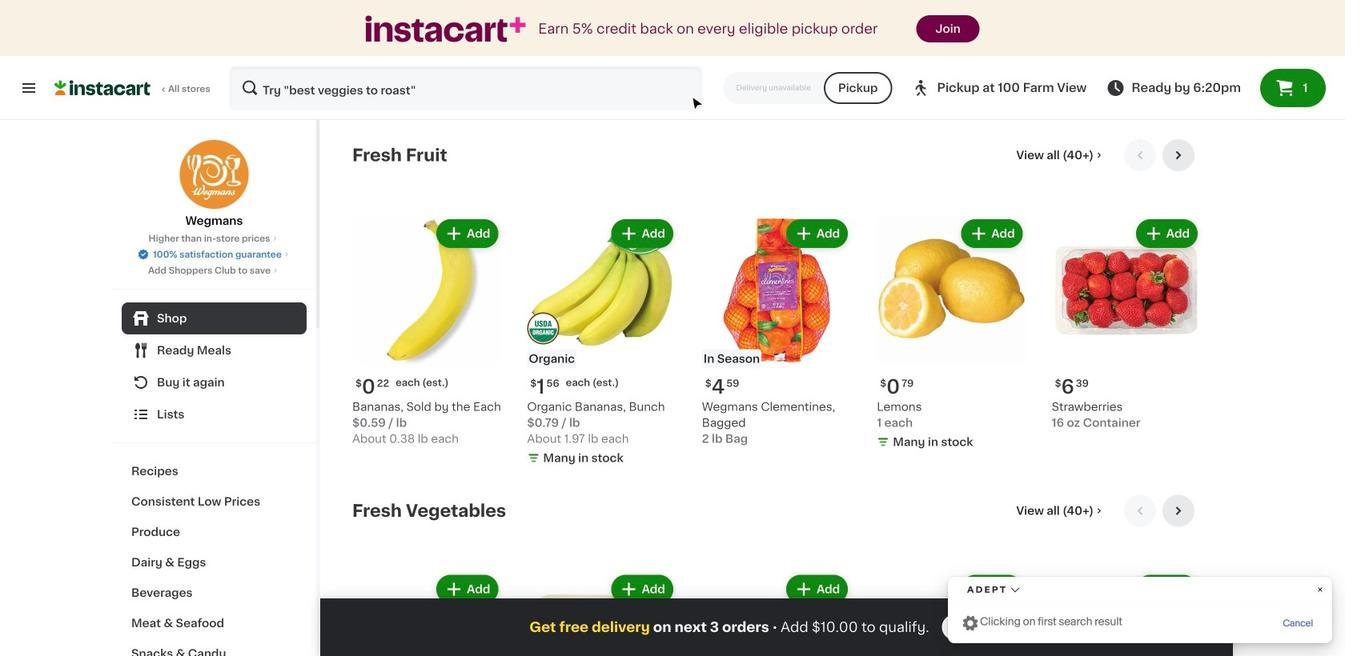 Task type: describe. For each thing, give the bounding box(es) containing it.
Search field
[[231, 67, 701, 109]]

item badge image
[[527, 313, 559, 345]]

1 item carousel region from the top
[[352, 139, 1201, 476]]

2 item carousel region from the top
[[352, 495, 1201, 657]]

service type group
[[723, 72, 892, 104]]

$1.56 each (estimated) element
[[527, 372, 676, 399]]



Task type: vqa. For each thing, say whether or not it's contained in the screenshot.
Product group
yes



Task type: locate. For each thing, give the bounding box(es) containing it.
item carousel region
[[352, 139, 1201, 476], [352, 495, 1201, 657]]

main content
[[320, 120, 1233, 657]]

treatment tracker modal dialog
[[320, 599, 1233, 657]]

$0.22 each (estimated) element
[[352, 372, 502, 399]]

instacart logo image
[[54, 78, 151, 98]]

1 vertical spatial item carousel region
[[352, 495, 1201, 657]]

wegmans logo image
[[179, 139, 249, 210]]

0 vertical spatial item carousel region
[[352, 139, 1201, 476]]

instacart plus icon image
[[365, 16, 526, 42]]

product group
[[352, 216, 502, 447], [527, 216, 676, 470], [702, 216, 851, 447], [877, 216, 1026, 454], [1052, 216, 1201, 431], [352, 572, 502, 657], [527, 572, 676, 657], [702, 572, 851, 657], [877, 572, 1026, 657], [1052, 572, 1201, 657]]

None search field
[[229, 66, 703, 111]]



